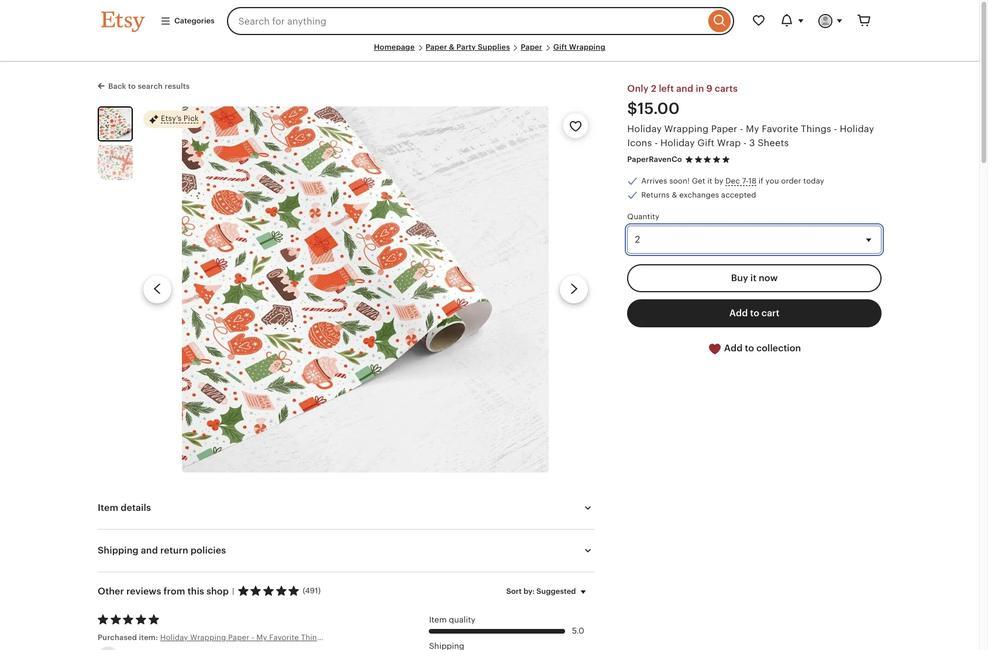 Task type: locate. For each thing, give the bounding box(es) containing it.
2
[[651, 83, 657, 94]]

1 vertical spatial it
[[751, 272, 757, 284]]

supplies
[[478, 43, 510, 51]]

item for item quality
[[429, 615, 447, 625]]

add to cart
[[729, 308, 780, 319]]

& for returns
[[672, 191, 677, 200]]

categories banner
[[80, 0, 899, 42]]

order
[[781, 177, 801, 186]]

wrapping down only 2 left and in 9 carts $15.00
[[664, 124, 709, 135]]

gift wrapping
[[553, 43, 605, 51]]

holiday
[[627, 124, 662, 135], [840, 124, 874, 135], [661, 138, 695, 149]]

you
[[766, 177, 779, 186]]

to inside button
[[750, 308, 759, 319]]

& left party
[[449, 43, 455, 51]]

item left quality
[[429, 615, 447, 625]]

1 vertical spatial add
[[724, 343, 743, 354]]

reviews
[[126, 586, 161, 597]]

to right back
[[128, 82, 136, 91]]

other
[[98, 586, 124, 597]]

- left 3
[[743, 138, 747, 149]]

holiday wrapping paper - my favorite things - holiday icons - holiday gift wrap - 3 sheets
[[627, 124, 874, 149]]

9
[[706, 83, 713, 94]]

quantity
[[627, 212, 659, 221]]

to left collection
[[745, 343, 754, 354]]

pick
[[184, 114, 199, 123]]

gift right paper "link"
[[553, 43, 567, 51]]

add for add to cart
[[729, 308, 748, 319]]

gift inside holiday wrapping paper - my favorite things - holiday icons - holiday gift wrap - 3 sheets
[[698, 138, 715, 149]]

add to collection
[[722, 343, 801, 354]]

0 horizontal spatial &
[[449, 43, 455, 51]]

to for search
[[128, 82, 136, 91]]

item:
[[139, 634, 158, 643]]

1 vertical spatial gift
[[698, 138, 715, 149]]

to for cart
[[750, 308, 759, 319]]

returns & exchanges accepted
[[641, 191, 756, 200]]

1 vertical spatial wrapping
[[664, 124, 709, 135]]

menu bar containing homepage
[[101, 42, 878, 62]]

0 horizontal spatial and
[[141, 545, 158, 556]]

1 horizontal spatial gift
[[698, 138, 715, 149]]

1 horizontal spatial item
[[429, 615, 447, 625]]

shop
[[206, 586, 229, 597]]

1 vertical spatial item
[[429, 615, 447, 625]]

& right returns
[[672, 191, 677, 200]]

and left the return
[[141, 545, 158, 556]]

&
[[449, 43, 455, 51], [672, 191, 677, 200]]

add down add to cart button
[[724, 343, 743, 354]]

gift left wrap
[[698, 138, 715, 149]]

item
[[98, 502, 118, 513], [429, 615, 447, 625]]

add left cart
[[729, 308, 748, 319]]

1 vertical spatial &
[[672, 191, 677, 200]]

exchanges
[[679, 191, 719, 200]]

add inside 'button'
[[724, 343, 743, 354]]

holiday wrapping paper my favorite things holiday icons image 2 image
[[98, 145, 133, 180]]

left
[[659, 83, 674, 94]]

wrapping for gift
[[569, 43, 605, 51]]

carts
[[715, 83, 738, 94]]

paper left party
[[426, 43, 447, 51]]

add to cart button
[[627, 299, 882, 327]]

- left my
[[740, 124, 743, 135]]

holiday wrapping paper my favorite things holiday icons image 1 image
[[182, 106, 549, 473], [99, 108, 132, 140]]

buy
[[731, 272, 748, 284]]

paper
[[426, 43, 447, 51], [521, 43, 542, 51], [711, 124, 737, 135]]

add to collection button
[[627, 334, 882, 363]]

paper for paper & party supplies
[[426, 43, 447, 51]]

wrap
[[717, 138, 741, 149]]

add for add to collection
[[724, 343, 743, 354]]

etsy's pick
[[161, 114, 199, 123]]

0 vertical spatial &
[[449, 43, 455, 51]]

- up paperravenco link
[[655, 138, 658, 149]]

1 horizontal spatial and
[[676, 83, 693, 94]]

1 horizontal spatial paper
[[521, 43, 542, 51]]

paper link
[[521, 43, 542, 51]]

paper for paper "link"
[[521, 43, 542, 51]]

add
[[729, 308, 748, 319], [724, 343, 743, 354]]

sort by: suggested button
[[498, 580, 599, 604]]

to
[[128, 82, 136, 91], [750, 308, 759, 319], [745, 343, 754, 354]]

holiday right things
[[840, 124, 874, 135]]

it right buy
[[751, 272, 757, 284]]

item details button
[[87, 494, 605, 522]]

collection
[[756, 343, 801, 354]]

1 vertical spatial to
[[750, 308, 759, 319]]

0 horizontal spatial wrapping
[[569, 43, 605, 51]]

by
[[714, 177, 724, 186]]

homepage
[[374, 43, 415, 51]]

paper right supplies
[[521, 43, 542, 51]]

sheets
[[758, 138, 789, 149]]

wrapping inside holiday wrapping paper - my favorite things - holiday icons - holiday gift wrap - 3 sheets
[[664, 124, 709, 135]]

18
[[749, 177, 757, 186]]

gift
[[553, 43, 567, 51], [698, 138, 715, 149]]

to for collection
[[745, 343, 754, 354]]

gift wrapping link
[[553, 43, 605, 51]]

-
[[740, 124, 743, 135], [834, 124, 837, 135], [655, 138, 658, 149], [743, 138, 747, 149]]

0 vertical spatial add
[[729, 308, 748, 319]]

0 vertical spatial gift
[[553, 43, 567, 51]]

paper up wrap
[[711, 124, 737, 135]]

wrapping for holiday
[[664, 124, 709, 135]]

none search field inside categories banner
[[227, 7, 734, 35]]

0 vertical spatial and
[[676, 83, 693, 94]]

1 vertical spatial and
[[141, 545, 158, 556]]

None search field
[[227, 7, 734, 35]]

2 horizontal spatial paper
[[711, 124, 737, 135]]

1 horizontal spatial it
[[751, 272, 757, 284]]

0 vertical spatial to
[[128, 82, 136, 91]]

1 horizontal spatial &
[[672, 191, 677, 200]]

and left the in
[[676, 83, 693, 94]]

0 vertical spatial it
[[707, 177, 712, 186]]

and
[[676, 83, 693, 94], [141, 545, 158, 556]]

to left cart
[[750, 308, 759, 319]]

menu bar
[[101, 42, 878, 62]]

it
[[707, 177, 712, 186], [751, 272, 757, 284]]

if
[[759, 177, 764, 186]]

suggested
[[537, 587, 576, 596]]

etsy's
[[161, 114, 181, 123]]

item for item details
[[98, 502, 118, 513]]

item inside dropdown button
[[98, 502, 118, 513]]

party
[[457, 43, 476, 51]]

paperravenco link
[[627, 155, 682, 164]]

only
[[627, 83, 649, 94]]

wrapping
[[569, 43, 605, 51], [664, 124, 709, 135]]

item left details
[[98, 502, 118, 513]]

accepted
[[721, 191, 756, 200]]

to inside 'button'
[[745, 343, 754, 354]]

0 vertical spatial item
[[98, 502, 118, 513]]

add inside button
[[729, 308, 748, 319]]

return
[[160, 545, 188, 556]]

5.0
[[572, 627, 584, 636]]

2 vertical spatial to
[[745, 343, 754, 354]]

0 horizontal spatial paper
[[426, 43, 447, 51]]

things
[[801, 124, 831, 135]]

wrapping right paper "link"
[[569, 43, 605, 51]]

shipping and return policies
[[98, 545, 226, 556]]

it left by
[[707, 177, 712, 186]]

today
[[803, 177, 824, 186]]

0 horizontal spatial item
[[98, 502, 118, 513]]

holiday up paperravenco
[[661, 138, 695, 149]]

back to search results link
[[98, 80, 190, 92]]

1 horizontal spatial wrapping
[[664, 124, 709, 135]]

categories
[[174, 16, 214, 25]]

now
[[759, 272, 778, 284]]

- right things
[[834, 124, 837, 135]]

other reviews from this shop
[[98, 586, 229, 597]]

0 vertical spatial wrapping
[[569, 43, 605, 51]]



Task type: vqa. For each thing, say whether or not it's contained in the screenshot.
you
yes



Task type: describe. For each thing, give the bounding box(es) containing it.
my
[[746, 124, 759, 135]]

buy it now
[[731, 272, 778, 284]]

holiday up icons
[[627, 124, 662, 135]]

this
[[188, 586, 204, 597]]

it inside button
[[751, 272, 757, 284]]

and inside dropdown button
[[141, 545, 158, 556]]

by:
[[524, 587, 535, 596]]

cart
[[762, 308, 780, 319]]

categories button
[[152, 10, 223, 32]]

(491)
[[303, 587, 321, 596]]

from
[[164, 586, 185, 597]]

paper & party supplies link
[[426, 43, 510, 51]]

quality
[[449, 615, 475, 625]]

purchased
[[98, 634, 137, 643]]

& for paper
[[449, 43, 455, 51]]

favorite
[[762, 124, 798, 135]]

search
[[138, 82, 163, 91]]

sort
[[506, 587, 522, 596]]

paper inside holiday wrapping paper - my favorite things - holiday icons - holiday gift wrap - 3 sheets
[[711, 124, 737, 135]]

0 horizontal spatial gift
[[553, 43, 567, 51]]

7-
[[742, 177, 749, 186]]

$15.00
[[627, 100, 680, 118]]

|
[[232, 587, 234, 596]]

results
[[165, 82, 190, 91]]

shipping
[[98, 545, 139, 556]]

shipping and return policies button
[[87, 537, 605, 565]]

item details
[[98, 502, 151, 513]]

soon! get
[[669, 177, 705, 186]]

etsy's pick button
[[143, 110, 204, 129]]

dec
[[726, 177, 740, 186]]

homepage link
[[374, 43, 415, 51]]

buy it now button
[[627, 264, 882, 292]]

item quality
[[429, 615, 475, 625]]

policies
[[191, 545, 226, 556]]

0 horizontal spatial holiday wrapping paper my favorite things holiday icons image 1 image
[[99, 108, 132, 140]]

icons
[[627, 138, 652, 149]]

paperravenco
[[627, 155, 682, 164]]

arrives soon! get it by dec 7-18 if you order today
[[641, 177, 824, 186]]

0 horizontal spatial it
[[707, 177, 712, 186]]

in
[[696, 83, 704, 94]]

and inside only 2 left and in 9 carts $15.00
[[676, 83, 693, 94]]

purchased item:
[[98, 634, 160, 643]]

1 horizontal spatial holiday wrapping paper my favorite things holiday icons image 1 image
[[182, 106, 549, 473]]

details
[[121, 502, 151, 513]]

back
[[108, 82, 126, 91]]

paper & party supplies
[[426, 43, 510, 51]]

Search for anything text field
[[227, 7, 706, 35]]

returns
[[641, 191, 670, 200]]

sort by: suggested
[[506, 587, 576, 596]]

back to search results
[[108, 82, 190, 91]]

only 2 left and in 9 carts $15.00
[[627, 83, 738, 118]]

arrives
[[641, 177, 667, 186]]

3
[[749, 138, 755, 149]]



